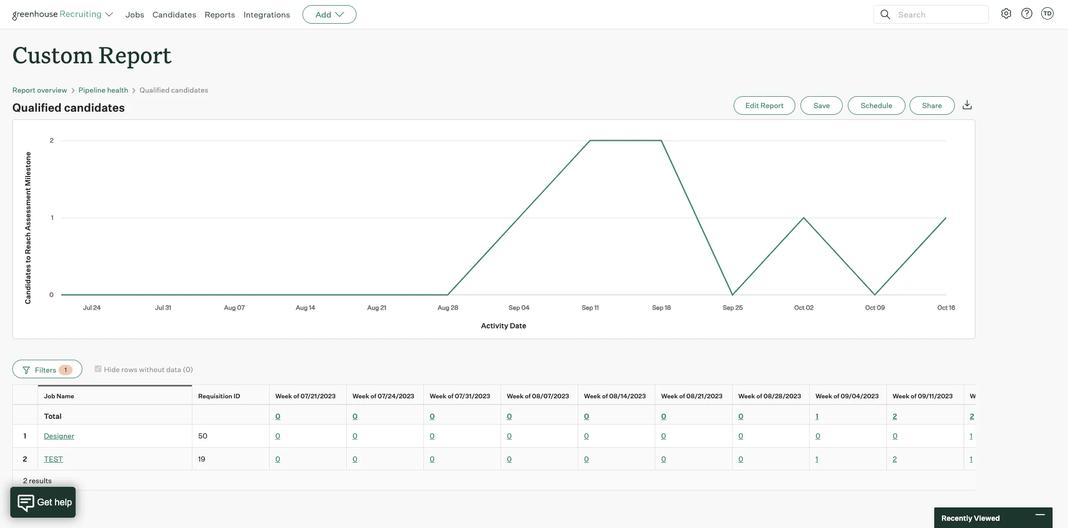 Task type: locate. For each thing, give the bounding box(es) containing it.
of for 08/07/2023
[[525, 393, 531, 400]]

1 week from the left
[[276, 393, 292, 400]]

configure image
[[1001, 7, 1013, 20]]

5 of from the left
[[603, 393, 608, 400]]

week left 08/07/2023
[[507, 393, 524, 400]]

4 of from the left
[[525, 393, 531, 400]]

report for custom report
[[99, 39, 172, 70]]

viewed
[[975, 514, 1001, 522]]

week left 07/24/2023
[[353, 393, 370, 400]]

1 vertical spatial candidates
[[64, 100, 125, 114]]

table containing total
[[12, 385, 1069, 491]]

week of 08/28/2023 column header
[[733, 385, 813, 408]]

10 of from the left
[[989, 393, 995, 400]]

week of 08/07/2023
[[507, 393, 570, 400]]

pipeline
[[79, 86, 106, 94]]

week left 08/14/2023 in the bottom of the page
[[585, 393, 601, 400]]

td button
[[1040, 5, 1057, 22]]

07/21/2023
[[301, 393, 336, 400]]

7 week from the left
[[739, 393, 756, 400]]

week of 09/11/2023
[[893, 393, 954, 400]]

week of 08/14/2023
[[585, 393, 646, 400]]

2 for 2 results
[[23, 476, 27, 485]]

of for 08/21/2023
[[680, 393, 686, 400]]

week for week of 08/21/2023
[[662, 393, 679, 400]]

column header up 1 cell
[[12, 405, 38, 424]]

8 week from the left
[[816, 393, 833, 400]]

week of 07/31/2023 column header
[[424, 385, 504, 408]]

0
[[276, 412, 281, 421], [353, 412, 358, 421], [430, 412, 435, 421], [507, 412, 512, 421], [585, 412, 590, 421], [662, 412, 667, 421], [739, 412, 744, 421], [276, 432, 280, 440], [353, 432, 358, 440], [430, 432, 435, 440], [507, 432, 512, 440], [585, 432, 589, 440], [662, 432, 667, 440], [739, 432, 744, 440], [816, 432, 821, 440], [893, 432, 898, 440], [276, 455, 280, 463], [353, 455, 358, 463], [430, 455, 435, 463], [507, 455, 512, 463], [585, 455, 589, 463], [662, 455, 667, 463], [739, 455, 744, 463]]

of
[[294, 393, 299, 400], [371, 393, 377, 400], [448, 393, 454, 400], [525, 393, 531, 400], [603, 393, 608, 400], [680, 393, 686, 400], [757, 393, 763, 400], [834, 393, 840, 400], [912, 393, 917, 400], [989, 393, 995, 400]]

1 of from the left
[[294, 393, 299, 400]]

qualified
[[140, 86, 170, 94], [12, 100, 62, 114]]

of left 07/31/2023 at the left of the page
[[448, 393, 454, 400]]

1 vertical spatial qualified
[[12, 100, 62, 114]]

1
[[65, 366, 67, 374], [816, 412, 819, 421], [23, 432, 26, 440], [971, 432, 973, 440], [816, 455, 819, 463], [971, 455, 973, 463]]

0 horizontal spatial qualified candidates
[[12, 100, 125, 114]]

(0)
[[183, 365, 193, 374]]

requisition id column header
[[193, 385, 272, 408]]

week of 07/21/2023 column header
[[270, 385, 349, 408]]

2 inside 2 cell
[[23, 455, 27, 463]]

report left overview
[[12, 86, 36, 94]]

7 of from the left
[[757, 393, 763, 400]]

integrations link
[[244, 9, 290, 20]]

qualified right health at the left of the page
[[140, 86, 170, 94]]

hide rows without data (0)
[[104, 365, 193, 374]]

total column header
[[38, 405, 193, 424]]

6 week from the left
[[662, 393, 679, 400]]

of for 09/11/2023
[[912, 393, 917, 400]]

custom report
[[12, 39, 172, 70]]

2 link
[[893, 412, 898, 421], [971, 412, 975, 421], [893, 455, 898, 463]]

week left the 08/21/2023 at the right
[[662, 393, 679, 400]]

share
[[923, 101, 943, 110]]

week left '08/28/2023'
[[739, 393, 756, 400]]

1 link
[[816, 412, 819, 421], [971, 432, 973, 440], [816, 455, 819, 463], [971, 455, 973, 463]]

0 vertical spatial candidates
[[171, 86, 209, 94]]

1 vertical spatial report
[[12, 86, 36, 94]]

report for edit report
[[761, 101, 784, 110]]

1 cell
[[12, 425, 38, 448]]

edit
[[746, 101, 760, 110]]

08/21/2023
[[687, 393, 723, 400]]

week for week of 07/24/2023
[[353, 393, 370, 400]]

week left 07/21/2023
[[276, 393, 292, 400]]

reports link
[[205, 9, 236, 20]]

qualified candidates
[[140, 86, 209, 94], [12, 100, 125, 114]]

50
[[198, 432, 208, 440]]

1 inside cell
[[23, 432, 26, 440]]

2 week from the left
[[353, 393, 370, 400]]

of left 07/24/2023
[[371, 393, 377, 400]]

report right edit on the right top
[[761, 101, 784, 110]]

2 horizontal spatial report
[[761, 101, 784, 110]]

download image
[[962, 98, 974, 111]]

week for week of 09/18/2023
[[971, 393, 987, 400]]

of left 08/14/2023 in the bottom of the page
[[603, 393, 608, 400]]

1 row from the top
[[12, 385, 1069, 408]]

0 vertical spatial qualified
[[140, 86, 170, 94]]

report overview link
[[12, 86, 67, 94]]

09/18/2023
[[996, 393, 1032, 400]]

6 of from the left
[[680, 393, 686, 400]]

1 horizontal spatial report
[[99, 39, 172, 70]]

add
[[316, 9, 332, 20]]

report
[[99, 39, 172, 70], [12, 86, 36, 94], [761, 101, 784, 110]]

Search text field
[[896, 7, 980, 22]]

report overview
[[12, 86, 67, 94]]

results
[[29, 476, 52, 485]]

of left '08/28/2023'
[[757, 393, 763, 400]]

of for 09/04/2023
[[834, 393, 840, 400]]

week left 09/18/2023 on the right bottom
[[971, 393, 987, 400]]

09/11/2023
[[919, 393, 954, 400]]

5 week from the left
[[585, 393, 601, 400]]

week of 07/24/2023
[[353, 393, 415, 400]]

09/04/2023
[[841, 393, 880, 400]]

report up health at the left of the page
[[99, 39, 172, 70]]

3 of from the left
[[448, 393, 454, 400]]

of for 07/24/2023
[[371, 393, 377, 400]]

2
[[893, 412, 898, 421], [971, 412, 975, 421], [23, 455, 27, 463], [893, 455, 898, 463], [23, 476, 27, 485]]

row
[[12, 385, 1069, 408], [12, 405, 1069, 425], [12, 425, 1069, 448], [12, 448, 1069, 471]]

1 horizontal spatial candidates
[[171, 86, 209, 94]]

2 row from the top
[[12, 405, 1069, 425]]

3 week from the left
[[430, 393, 447, 400]]

2 link for row containing 1
[[893, 455, 898, 463]]

0 link
[[276, 412, 281, 421], [353, 412, 358, 421], [430, 412, 435, 421], [507, 412, 512, 421], [585, 412, 590, 421], [662, 412, 667, 421], [739, 412, 744, 421], [276, 432, 280, 440], [353, 432, 358, 440], [430, 432, 435, 440], [507, 432, 512, 440], [585, 432, 589, 440], [662, 432, 667, 440], [739, 432, 744, 440], [816, 432, 821, 440], [893, 432, 898, 440], [276, 455, 280, 463], [353, 455, 358, 463], [430, 455, 435, 463], [507, 455, 512, 463], [585, 455, 589, 463], [662, 455, 667, 463], [739, 455, 744, 463]]

test
[[44, 455, 63, 463]]

column header left job
[[12, 385, 40, 408]]

total
[[44, 412, 62, 421]]

jobs link
[[126, 9, 144, 20]]

row containing 2
[[12, 448, 1069, 471]]

requisition id
[[198, 393, 240, 400]]

9 of from the left
[[912, 393, 917, 400]]

week left 09/04/2023
[[816, 393, 833, 400]]

test link
[[44, 455, 63, 463]]

schedule button
[[849, 96, 906, 115]]

of left 09/11/2023
[[912, 393, 917, 400]]

jobs
[[126, 9, 144, 20]]

of left 09/04/2023
[[834, 393, 840, 400]]

candidates link
[[153, 9, 197, 20]]

qualified down report overview
[[12, 100, 62, 114]]

4 week from the left
[[507, 393, 524, 400]]

column header
[[12, 385, 40, 408], [12, 405, 38, 424], [193, 405, 270, 424]]

08/14/2023
[[610, 393, 646, 400]]

2 vertical spatial report
[[761, 101, 784, 110]]

overview
[[37, 86, 67, 94]]

0 vertical spatial qualified candidates
[[140, 86, 209, 94]]

2 of from the left
[[371, 393, 377, 400]]

hide
[[104, 365, 120, 374]]

week inside column header
[[276, 393, 292, 400]]

week for week of 08/14/2023
[[585, 393, 601, 400]]

rows
[[121, 365, 138, 374]]

08/07/2023
[[532, 393, 570, 400]]

column header down id
[[193, 405, 270, 424]]

8 of from the left
[[834, 393, 840, 400]]

row group
[[12, 425, 1069, 471]]

greenhouse recruiting image
[[12, 8, 105, 21]]

9 week from the left
[[893, 393, 910, 400]]

2 link for row containing job name
[[893, 412, 898, 421]]

08/28/2023
[[764, 393, 802, 400]]

week
[[276, 393, 292, 400], [353, 393, 370, 400], [430, 393, 447, 400], [507, 393, 524, 400], [585, 393, 601, 400], [662, 393, 679, 400], [739, 393, 756, 400], [816, 393, 833, 400], [893, 393, 910, 400], [971, 393, 987, 400]]

week of 08/28/2023
[[739, 393, 802, 400]]

filter image
[[21, 366, 30, 375]]

1 horizontal spatial qualified candidates
[[140, 86, 209, 94]]

4 row from the top
[[12, 448, 1069, 471]]

10 week from the left
[[971, 393, 987, 400]]

of left the 08/21/2023 at the right
[[680, 393, 686, 400]]

2 results
[[23, 476, 52, 485]]

of left 07/21/2023
[[294, 393, 299, 400]]

designer
[[44, 432, 74, 440]]

07/24/2023
[[378, 393, 415, 400]]

19
[[198, 455, 205, 463]]

week of 07/31/2023
[[430, 393, 491, 400]]

0 horizontal spatial qualified
[[12, 100, 62, 114]]

column header for the job name 'column header'
[[12, 385, 40, 408]]

candidates
[[153, 9, 197, 20]]

1 horizontal spatial qualified
[[140, 86, 170, 94]]

candidates
[[171, 86, 209, 94], [64, 100, 125, 114]]

table
[[12, 385, 1069, 491]]

save
[[814, 101, 831, 110]]

0 vertical spatial report
[[99, 39, 172, 70]]

week left 07/31/2023 at the left of the page
[[430, 393, 447, 400]]

of left 09/18/2023 on the right bottom
[[989, 393, 995, 400]]

week left 09/11/2023
[[893, 393, 910, 400]]

of left 08/07/2023
[[525, 393, 531, 400]]

3 row from the top
[[12, 425, 1069, 448]]

of inside column header
[[294, 393, 299, 400]]



Task type: describe. For each thing, give the bounding box(es) containing it.
job
[[44, 393, 55, 400]]

07/31/2023
[[455, 393, 491, 400]]

2 for 2 link corresponding to row containing job name
[[893, 412, 898, 421]]

2 cell
[[12, 448, 38, 471]]

week of 07/21/2023
[[276, 393, 336, 400]]

job name column header
[[38, 385, 195, 408]]

row containing 1
[[12, 425, 1069, 448]]

custom
[[12, 39, 93, 70]]

data
[[166, 365, 181, 374]]

save and schedule this report to revisit it! element
[[801, 96, 849, 115]]

filters
[[35, 366, 56, 374]]

name
[[57, 393, 74, 400]]

td button
[[1042, 7, 1055, 20]]

column header for total column header
[[12, 405, 38, 424]]

integrations
[[244, 9, 290, 20]]

week for week of 09/11/2023
[[893, 393, 910, 400]]

reports
[[205, 9, 236, 20]]

of for 08/14/2023
[[603, 393, 608, 400]]

recently
[[942, 514, 973, 522]]

week for week of 07/31/2023
[[430, 393, 447, 400]]

row group containing 1
[[12, 425, 1069, 471]]

without
[[139, 365, 165, 374]]

qualified candidates link
[[140, 86, 209, 94]]

of for 08/28/2023
[[757, 393, 763, 400]]

0 horizontal spatial report
[[12, 86, 36, 94]]

row containing total
[[12, 405, 1069, 425]]

add button
[[303, 5, 357, 24]]

edit report
[[746, 101, 784, 110]]

week of 07/24/2023 column header
[[347, 385, 426, 408]]

pipeline health
[[79, 86, 128, 94]]

of for 07/21/2023
[[294, 393, 299, 400]]

week of 09/18/2023
[[971, 393, 1032, 400]]

designer link
[[44, 432, 74, 440]]

of for 09/18/2023
[[989, 393, 995, 400]]

Hide rows without data (0) checkbox
[[95, 365, 101, 372]]

week for week of 08/28/2023
[[739, 393, 756, 400]]

health
[[107, 86, 128, 94]]

save button
[[801, 96, 844, 115]]

week of 09/04/2023
[[816, 393, 880, 400]]

week of 08/21/2023 column header
[[656, 385, 735, 408]]

td
[[1044, 10, 1053, 17]]

recently viewed
[[942, 514, 1001, 522]]

week of 09/04/2023 column header
[[810, 385, 890, 408]]

week of 09/11/2023 column header
[[888, 385, 967, 408]]

job name
[[44, 393, 74, 400]]

week of 08/14/2023 column header
[[579, 385, 658, 408]]

week for week of 09/04/2023
[[816, 393, 833, 400]]

week of 08/21/2023
[[662, 393, 723, 400]]

0 horizontal spatial candidates
[[64, 100, 125, 114]]

edit report link
[[734, 96, 796, 115]]

2 for 2 cell
[[23, 455, 27, 463]]

id
[[234, 393, 240, 400]]

pipeline health link
[[79, 86, 128, 94]]

of for 07/31/2023
[[448, 393, 454, 400]]

1 vertical spatial qualified candidates
[[12, 100, 125, 114]]

row containing job name
[[12, 385, 1069, 408]]

week for week of 07/21/2023
[[276, 393, 292, 400]]

schedule
[[862, 101, 893, 110]]

week of 08/07/2023 column header
[[502, 385, 581, 408]]

share button
[[910, 96, 956, 115]]

week for week of 08/07/2023
[[507, 393, 524, 400]]

requisition
[[198, 393, 233, 400]]



Task type: vqa. For each thing, say whether or not it's contained in the screenshot.
top QUESTION: *
no



